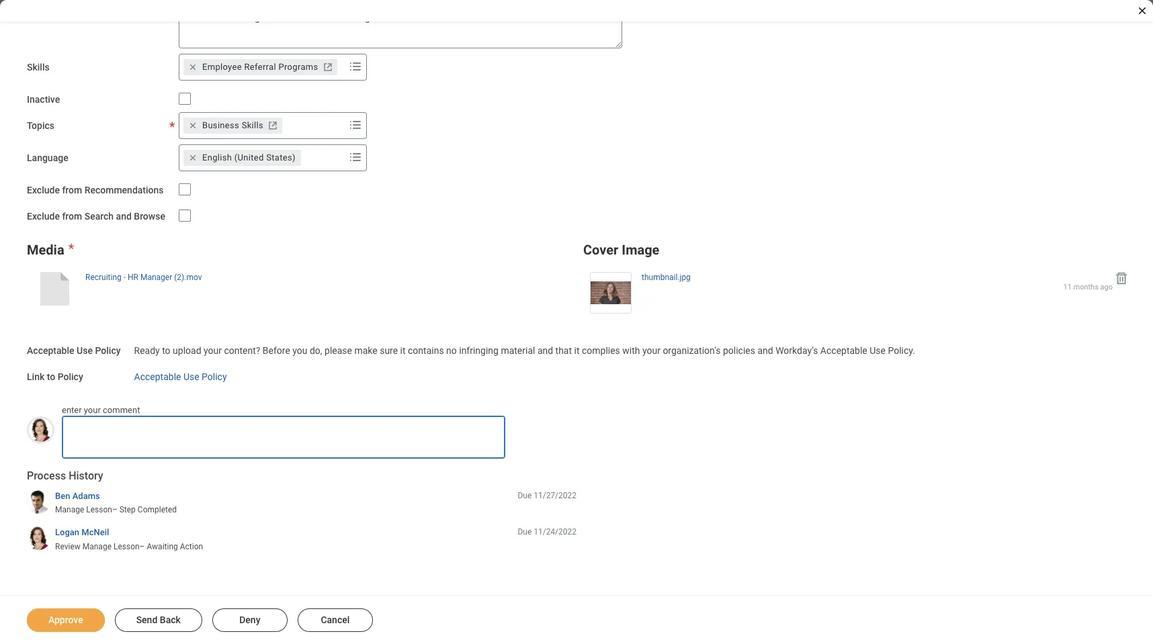 Task type: locate. For each thing, give the bounding box(es) containing it.
0 vertical spatial to
[[162, 346, 170, 356]]

acceptable down ready
[[134, 372, 181, 382]]

announcing
[[211, 12, 260, 23]]

use up link to policy at the bottom left
[[77, 346, 93, 356]]

due left the 11/27/2022
[[518, 491, 532, 501]]

and right search
[[116, 211, 132, 221]]

0 vertical spatial –
[[112, 506, 117, 515]]

2 it from the left
[[574, 346, 580, 356]]

your right the upload
[[204, 346, 222, 356]]

1 horizontal spatial your
[[204, 346, 222, 356]]

0 horizontal spatial use
[[77, 346, 93, 356]]

0 vertical spatial ext link image
[[321, 60, 334, 74]]

prompts image
[[347, 117, 364, 133], [347, 149, 364, 165]]

inactive
[[27, 94, 60, 105]]

organization's
[[663, 346, 721, 356]]

manage
[[55, 506, 84, 515], [83, 542, 112, 552]]

manage down ben
[[55, 506, 84, 515]]

exclude down language in the top of the page
[[27, 185, 60, 195]]

to
[[162, 346, 170, 356], [47, 372, 55, 382]]

1 horizontal spatial use
[[183, 372, 199, 382]]

contains
[[408, 346, 444, 356]]

prompts image
[[347, 58, 364, 75]]

due for mcneil
[[518, 528, 532, 537]]

topics
[[27, 120, 54, 131]]

1 horizontal spatial acceptable
[[134, 372, 181, 382]]

make
[[355, 346, 378, 356]]

prompts image for language
[[347, 149, 364, 165]]

1 horizontal spatial and
[[538, 346, 553, 356]]

ago
[[1101, 283, 1113, 292]]

hr right new
[[327, 12, 339, 23]]

english
[[202, 152, 232, 163]]

2 horizontal spatial policy
[[202, 372, 227, 382]]

upload
[[173, 346, 201, 356]]

1 vertical spatial exclude
[[27, 211, 60, 221]]

2 x small image from the top
[[186, 151, 200, 165]]

ext link image
[[321, 60, 334, 74], [266, 119, 280, 132]]

0 vertical spatial from
[[62, 185, 82, 195]]

employee referral programs element
[[202, 61, 318, 73]]

1 vertical spatial x small image
[[186, 151, 200, 165]]

skills
[[27, 62, 50, 73], [242, 120, 264, 130]]

1 vertical spatial prompts image
[[347, 149, 364, 165]]

process history region
[[27, 469, 577, 557]]

policy down content?
[[202, 372, 227, 382]]

policy left ready
[[95, 346, 121, 356]]

acceptable use policy down the upload
[[134, 372, 227, 382]]

action bar region
[[0, 596, 1153, 645]]

use left "policy." at the right of page
[[870, 346, 886, 356]]

your
[[204, 346, 222, 356], [643, 346, 661, 356], [84, 405, 101, 415]]

0 vertical spatial skills
[[27, 62, 50, 73]]

0 vertical spatial lesson
[[86, 506, 112, 515]]

complies
[[582, 346, 620, 356]]

acceptable inside acceptable use policy link
[[134, 372, 181, 382]]

use inside acceptable use policy link
[[183, 372, 199, 382]]

english (united states) element
[[202, 152, 296, 164]]

1 vertical spatial from
[[62, 211, 82, 221]]

11/27/2022
[[534, 491, 577, 501]]

2 horizontal spatial use
[[870, 346, 886, 356]]

language
[[27, 152, 68, 163]]

1 due from the top
[[518, 491, 532, 501]]

2 horizontal spatial acceptable
[[821, 346, 868, 356]]

business skills, press delete to clear value, ctrl + enter opens in new window. option
[[183, 117, 282, 134]]

and right policies
[[758, 346, 773, 356]]

link to policy
[[27, 372, 83, 382]]

media region
[[27, 239, 570, 313]]

acceptable use policy
[[27, 346, 121, 356], [134, 372, 227, 382]]

it right sure
[[400, 346, 406, 356]]

process history
[[27, 470, 103, 483]]

manage down mcneil
[[83, 542, 112, 552]]

acceptable up link to policy at the bottom left
[[27, 346, 74, 356]]

comment
[[103, 405, 140, 415]]

hr inside media region
[[128, 273, 138, 282]]

from left search
[[62, 211, 82, 221]]

0 horizontal spatial to
[[47, 372, 55, 382]]

x small image left english
[[186, 151, 200, 165]]

from up exclude from search and browse
[[62, 185, 82, 195]]

use down the upload
[[183, 372, 199, 382]]

– left step
[[112, 506, 117, 515]]

x small image for language
[[186, 151, 200, 165]]

for
[[293, 12, 305, 23]]

ext link image inside employee referral programs, press delete to clear value, ctrl + enter opens in new window. option
[[321, 60, 334, 74]]

hr right '-' at the left top
[[128, 273, 138, 282]]

acceptable inside acceptable use policy element
[[821, 346, 868, 356]]

lesson left awaiting
[[114, 542, 140, 552]]

it right that
[[574, 346, 580, 356]]

skills up inactive
[[27, 62, 50, 73]]

1 vertical spatial due
[[518, 528, 532, 537]]

ext link image up states)
[[266, 119, 280, 132]]

with
[[623, 346, 640, 356]]

1 vertical spatial to
[[47, 372, 55, 382]]

to right ready
[[162, 346, 170, 356]]

0 horizontal spatial ext link image
[[266, 119, 280, 132]]

– left awaiting
[[140, 542, 145, 552]]

employee referral programs, press delete to clear value, ctrl + enter opens in new window. option
[[183, 59, 337, 75]]

1 horizontal spatial lesson
[[114, 542, 140, 552]]

awaiting
[[147, 542, 178, 552]]

Description text field
[[179, 5, 622, 48]]

from for recommendations
[[62, 185, 82, 195]]

1 vertical spatial acceptable use policy
[[134, 372, 227, 382]]

1 vertical spatial –
[[140, 542, 145, 552]]

to right link
[[47, 372, 55, 382]]

to for ready
[[162, 346, 170, 356]]

exclude up the media
[[27, 211, 60, 221]]

2 prompts image from the top
[[347, 149, 364, 165]]

referral
[[244, 62, 276, 72]]

0 vertical spatial due
[[518, 491, 532, 501]]

search
[[84, 211, 114, 221]]

1 vertical spatial skills
[[242, 120, 264, 130]]

0 vertical spatial hr
[[327, 12, 339, 23]]

cover
[[583, 242, 619, 258]]

thumbnail.jpg
[[642, 273, 691, 282]]

policy up enter
[[58, 372, 83, 382]]

enter
[[62, 405, 82, 415]]

send back
[[136, 615, 181, 626]]

prompts image for topics
[[347, 117, 364, 133]]

view image preview image
[[590, 272, 632, 314]]

1 horizontal spatial it
[[574, 346, 580, 356]]

-
[[124, 273, 126, 282]]

0 horizontal spatial acceptable use policy
[[27, 346, 121, 356]]

1 prompts image from the top
[[347, 117, 364, 133]]

lesson
[[86, 506, 112, 515], [114, 542, 140, 552]]

sure
[[380, 346, 398, 356]]

1 horizontal spatial acceptable use policy
[[134, 372, 227, 382]]

ben adams
[[55, 491, 100, 501]]

1 horizontal spatial skills
[[242, 120, 264, 130]]

from
[[62, 185, 82, 195], [62, 211, 82, 221]]

x small image
[[186, 119, 200, 132], [186, 151, 200, 165]]

employee referral programs
[[202, 62, 318, 72]]

0 horizontal spatial policy
[[58, 372, 83, 382]]

0 vertical spatial manage
[[55, 506, 84, 515]]

your right enter
[[84, 405, 101, 415]]

x small image for topics
[[186, 119, 200, 132]]

2 horizontal spatial and
[[758, 346, 773, 356]]

0 horizontal spatial and
[[116, 211, 132, 221]]

link
[[27, 372, 45, 382]]

process
[[27, 470, 66, 483]]

acceptable use policy up link to policy at the bottom left
[[27, 346, 121, 356]]

it
[[400, 346, 406, 356], [574, 346, 580, 356]]

0 vertical spatial exclude
[[27, 185, 60, 195]]

acceptable right workday's
[[821, 346, 868, 356]]

your right the with
[[643, 346, 661, 356]]

logan mcneil button
[[55, 527, 109, 539]]

use
[[77, 346, 93, 356], [870, 346, 886, 356], [183, 372, 199, 382]]

adams
[[72, 491, 100, 501]]

employee
[[202, 62, 242, 72]]

x small image inside english (united states), press delete to clear value. option
[[186, 151, 200, 165]]

1 vertical spatial ext link image
[[266, 119, 280, 132]]

1 horizontal spatial hr
[[327, 12, 339, 23]]

step
[[119, 506, 136, 515]]

english (united states)
[[202, 152, 296, 163]]

0 horizontal spatial your
[[84, 405, 101, 415]]

11
[[1064, 283, 1072, 292]]

ready
[[134, 346, 160, 356]]

0 horizontal spatial it
[[400, 346, 406, 356]]

video announcing search for new hr manager.
[[185, 12, 380, 23]]

skills right business
[[242, 120, 264, 130]]

0 horizontal spatial skills
[[27, 62, 50, 73]]

due left the 11/24/2022
[[518, 528, 532, 537]]

ext link image left prompts icon
[[321, 60, 334, 74]]

2 due from the top
[[518, 528, 532, 537]]

ext link image for topics
[[266, 119, 280, 132]]

0 horizontal spatial hr
[[128, 273, 138, 282]]

logan
[[55, 528, 79, 538]]

enter your comment text field
[[62, 416, 505, 459]]

1 from from the top
[[62, 185, 82, 195]]

x small image left business
[[186, 119, 200, 132]]

0 vertical spatial prompts image
[[347, 117, 364, 133]]

policy.
[[888, 346, 915, 356]]

hr
[[327, 12, 339, 23], [128, 273, 138, 282]]

0 horizontal spatial –
[[112, 506, 117, 515]]

delete image
[[1114, 271, 1129, 286]]

deny button
[[212, 609, 288, 633]]

to inside acceptable use policy element
[[162, 346, 170, 356]]

2 from from the top
[[62, 211, 82, 221]]

review manage lesson – awaiting action
[[55, 542, 203, 552]]

0 vertical spatial x small image
[[186, 119, 200, 132]]

11/24/2022
[[534, 528, 577, 537]]

1 x small image from the top
[[186, 119, 200, 132]]

–
[[112, 506, 117, 515], [140, 542, 145, 552]]

2 exclude from the top
[[27, 211, 60, 221]]

1 horizontal spatial to
[[162, 346, 170, 356]]

1 exclude from the top
[[27, 185, 60, 195]]

x small image inside business skills, press delete to clear value, ctrl + enter opens in new window. option
[[186, 119, 200, 132]]

video
[[185, 12, 209, 23]]

cancel
[[321, 615, 350, 626]]

exclude for exclude from search and browse
[[27, 211, 60, 221]]

1 vertical spatial hr
[[128, 273, 138, 282]]

1 horizontal spatial policy
[[95, 346, 121, 356]]

employee's photo (logan mcneil) image
[[27, 417, 54, 444]]

1 horizontal spatial ext link image
[[321, 60, 334, 74]]

that
[[556, 346, 572, 356]]

lesson down adams
[[86, 506, 112, 515]]

dialog
[[0, 0, 1153, 645]]

thumbnail.jpg link
[[642, 270, 691, 283]]

exclude for exclude from recommendations
[[27, 185, 60, 195]]

1 horizontal spatial –
[[140, 542, 145, 552]]

policy
[[95, 346, 121, 356], [58, 372, 83, 382], [202, 372, 227, 382]]

ext link image inside business skills, press delete to clear value, ctrl + enter opens in new window. option
[[266, 119, 280, 132]]

manager
[[140, 273, 172, 282]]

recommendations
[[84, 185, 164, 195]]

and left that
[[538, 346, 553, 356]]

manage lesson – step completed
[[55, 506, 177, 515]]



Task type: describe. For each thing, give the bounding box(es) containing it.
months
[[1074, 283, 1099, 292]]

close review manage lesson image
[[1137, 5, 1148, 16]]

image
[[622, 242, 660, 258]]

skills inside option
[[242, 120, 264, 130]]

history
[[69, 470, 103, 483]]

exclude from recommendations
[[27, 185, 164, 195]]

recruiting - hr manager (2).mov
[[85, 273, 202, 282]]

send
[[136, 615, 158, 626]]

due for adams
[[518, 491, 532, 501]]

no
[[446, 346, 457, 356]]

please
[[325, 346, 352, 356]]

recruiting - hr manager (2).mov link
[[85, 270, 202, 283]]

new
[[307, 12, 324, 23]]

use inside acceptable use policy element
[[870, 346, 886, 356]]

dialog containing media
[[0, 0, 1153, 645]]

to for link
[[47, 372, 55, 382]]

from for search
[[62, 211, 82, 221]]

0 vertical spatial acceptable use policy
[[27, 346, 121, 356]]

search
[[262, 12, 291, 23]]

english (united states), press delete to clear value. option
[[183, 150, 301, 166]]

cover image
[[583, 242, 660, 258]]

states)
[[266, 152, 296, 163]]

(2).mov
[[174, 273, 202, 282]]

due 11/27/2022
[[518, 491, 577, 501]]

browse
[[134, 211, 165, 221]]

completed
[[138, 506, 177, 515]]

1 vertical spatial lesson
[[114, 542, 140, 552]]

business skills
[[202, 120, 264, 130]]

media
[[27, 242, 64, 258]]

acceptable use policy link
[[134, 369, 227, 382]]

you
[[293, 346, 308, 356]]

infringing
[[459, 346, 499, 356]]

action
[[180, 542, 203, 552]]

deny
[[239, 615, 260, 626]]

ready to upload your content? before you do, please make sure it contains no infringing material and that it complies with your organization's policies and workday's acceptable use policy.
[[134, 346, 915, 356]]

enter your comment
[[62, 405, 140, 415]]

send back button
[[115, 609, 202, 633]]

approve
[[48, 615, 83, 626]]

mcneil
[[82, 528, 109, 538]]

hr inside description "text box"
[[327, 12, 339, 23]]

exclude from search and browse
[[27, 211, 165, 221]]

programs
[[279, 62, 318, 72]]

before
[[263, 346, 290, 356]]

due 11/24/2022
[[518, 528, 577, 537]]

cover image region
[[583, 239, 1131, 321]]

0 horizontal spatial acceptable
[[27, 346, 74, 356]]

1 it from the left
[[400, 346, 406, 356]]

do,
[[310, 346, 322, 356]]

manager.
[[341, 12, 380, 23]]

0 horizontal spatial lesson
[[86, 506, 112, 515]]

back
[[160, 615, 181, 626]]

business skills element
[[202, 119, 264, 132]]

x small image
[[186, 60, 200, 74]]

cancel button
[[298, 609, 373, 633]]

material
[[501, 346, 535, 356]]

review
[[55, 542, 81, 552]]

approve button
[[27, 609, 105, 633]]

business
[[202, 120, 239, 130]]

ben adams button
[[55, 490, 100, 502]]

recruiting
[[85, 273, 122, 282]]

logan mcneil
[[55, 528, 109, 538]]

2 horizontal spatial your
[[643, 346, 661, 356]]

ext link image for skills
[[321, 60, 334, 74]]

ben
[[55, 491, 70, 501]]

policies
[[723, 346, 756, 356]]

1 vertical spatial manage
[[83, 542, 112, 552]]

(united
[[234, 152, 264, 163]]

acceptable use policy element
[[134, 338, 915, 358]]

thumbnail.jpg 11 months ago
[[642, 273, 1113, 292]]

content?
[[224, 346, 260, 356]]

workday's
[[776, 346, 818, 356]]



Task type: vqa. For each thing, say whether or not it's contained in the screenshot.
top Acceptable Use Policy
yes



